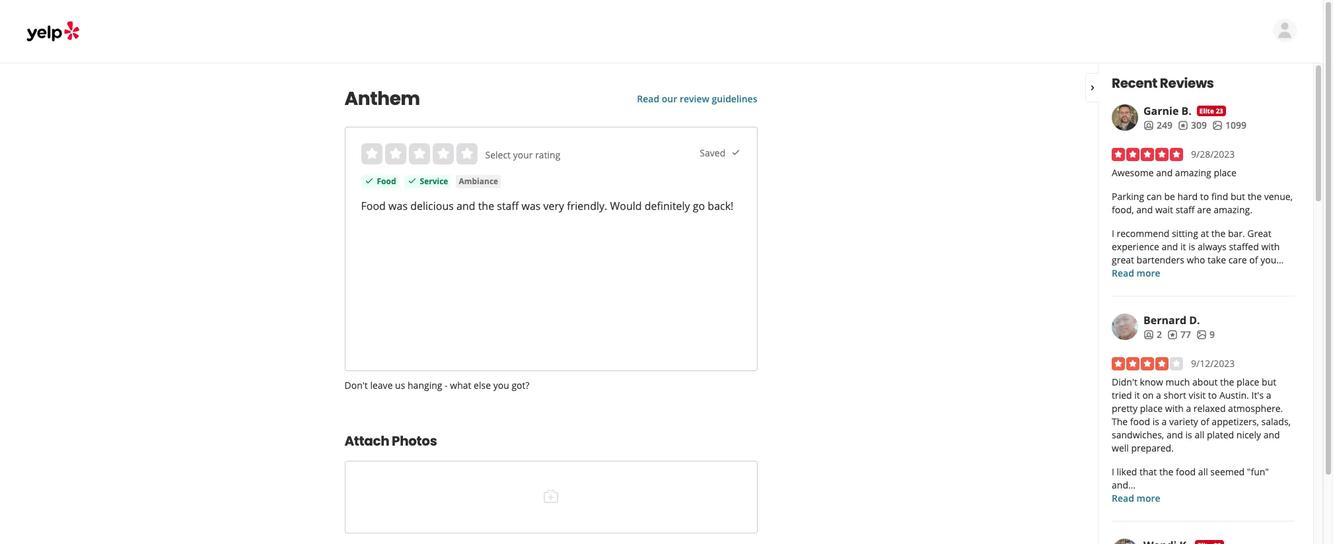 Task type: vqa. For each thing, say whether or not it's contained in the screenshot.
See all Button
no



Task type: describe. For each thing, give the bounding box(es) containing it.
of inside didn't know much about the place but tried it on a short visit to austin. it's a pretty place with a relaxed atmosphere. the food is a variety of appetizers, salads, sandwiches, and is all plated nicely and well prepared.
[[1201, 416, 1210, 428]]

topic food detected in review image
[[364, 176, 374, 186]]

appetizers,
[[1212, 416, 1259, 428]]

photos
[[392, 432, 437, 451]]

4 star rating image
[[1112, 357, 1183, 371]]

and down ambiance
[[457, 199, 475, 213]]

i recommend sitting at the bar. great experience and it is always staffed with great bartenders who take care of you…
[[1112, 227, 1284, 266]]

hard
[[1178, 190, 1198, 203]]

go
[[693, 199, 705, 213]]

about
[[1193, 376, 1218, 389]]

1 vertical spatial place
[[1237, 376, 1260, 389]]

bartenders
[[1137, 254, 1185, 266]]

find
[[1212, 190, 1228, 203]]

9
[[1210, 328, 1215, 341]]

select your rating
[[485, 149, 561, 161]]

salads,
[[1262, 416, 1291, 428]]

is inside i recommend sitting at the bar. great experience and it is always staffed with great bartenders who take care of you…
[[1189, 241, 1196, 253]]

photo of garnie b. image
[[1112, 104, 1138, 131]]

our
[[662, 93, 677, 105]]

else
[[474, 379, 491, 392]]

elite 23 link
[[1197, 106, 1226, 116]]

friendly.
[[567, 199, 607, 213]]

to inside parking can be hard to find but the venue, food, and wait staff are amazing.
[[1200, 190, 1209, 203]]

i for i liked that the food all seemed "fun" and…
[[1112, 466, 1115, 478]]

read our review guidelines
[[637, 93, 758, 105]]

2 vertical spatial is
[[1186, 429, 1192, 441]]

the inside i liked that the food all seemed "fun" and…
[[1160, 466, 1174, 478]]

saved
[[700, 146, 730, 159]]

pretty
[[1112, 402, 1138, 415]]

elite
[[1200, 106, 1214, 116]]

can
[[1147, 190, 1162, 203]]

tried
[[1112, 389, 1132, 402]]

rating element
[[361, 143, 477, 165]]

read more for i liked that the food all seemed "fun" and…
[[1112, 492, 1161, 505]]

2 was from the left
[[522, 199, 541, 213]]

take
[[1208, 254, 1226, 266]]

photo of bernard d. image
[[1112, 314, 1138, 340]]

friends element for 309
[[1144, 119, 1173, 132]]

know
[[1140, 376, 1163, 389]]

parking can be hard to find but the venue, food, and wait staff are amazing.
[[1112, 190, 1293, 216]]

awesome and amazing place
[[1112, 167, 1237, 179]]

food was delicious and the staff was very friendly. would definitely go back!
[[361, 199, 734, 213]]

d.
[[1189, 313, 1200, 328]]

garnie
[[1144, 104, 1179, 118]]

are
[[1197, 204, 1212, 216]]

hanging
[[408, 379, 442, 392]]

to inside didn't know much about the place but tried it on a short visit to austin. it's a pretty place with a relaxed atmosphere. the food is a variety of appetizers, salads, sandwiches, and is all plated nicely and well prepared.
[[1208, 389, 1217, 402]]

a right on at the right bottom of page
[[1156, 389, 1161, 402]]

b.
[[1182, 104, 1192, 118]]

friends element for 77
[[1144, 328, 1162, 342]]

nicely
[[1237, 429, 1261, 441]]

9/28/2023
[[1191, 148, 1235, 161]]

rating
[[535, 149, 561, 161]]

service
[[420, 176, 448, 187]]

bernard d.
[[1144, 313, 1200, 328]]

ambiance
[[459, 176, 498, 187]]

austin.
[[1220, 389, 1249, 402]]

garnie b.
[[1144, 104, 1192, 118]]

you…
[[1261, 254, 1284, 266]]

short
[[1164, 389, 1187, 402]]

your
[[513, 149, 533, 161]]

all inside didn't know much about the place but tried it on a short visit to austin. it's a pretty place with a relaxed atmosphere. the food is a variety of appetizers, salads, sandwiches, and is all plated nicely and well prepared.
[[1195, 429, 1205, 441]]

Food was delicious and the staff was very friendly. Would definitely go back! text field
[[361, 199, 741, 213]]

read more button for i liked that the food all seemed "fun" and…
[[1112, 492, 1161, 505]]

and up be
[[1156, 167, 1173, 179]]

visit
[[1189, 389, 1206, 402]]

definitely
[[645, 199, 690, 213]]

309
[[1191, 119, 1207, 131]]

23
[[1216, 106, 1224, 116]]

that
[[1140, 466, 1157, 478]]

i liked that the food all seemed "fun" and…
[[1112, 466, 1269, 492]]

read more button for parking can be hard to find but the venue, food, and wait staff are amazing.
[[1112, 267, 1161, 280]]

more for liked
[[1137, 492, 1161, 505]]

topic food detected in review image
[[364, 176, 374, 186]]

guidelines
[[712, 93, 758, 105]]

a up the variety
[[1186, 402, 1191, 415]]

reviews
[[1160, 74, 1214, 93]]

great
[[1112, 254, 1134, 266]]

photos element for 77
[[1197, 328, 1215, 342]]

select
[[485, 149, 511, 161]]

anthem link
[[345, 86, 605, 112]]

experience
[[1112, 241, 1159, 253]]

of inside i recommend sitting at the bar. great experience and it is always staffed with great bartenders who take care of you…
[[1250, 254, 1258, 266]]

9/12/2023
[[1191, 357, 1235, 370]]

didn't know much about the place but tried it on a short visit to austin. it's a pretty place with a relaxed atmosphere. the food is a variety of appetizers, salads, sandwiches, and is all plated nicely and well prepared.
[[1112, 376, 1291, 455]]

elite 23
[[1200, 106, 1224, 116]]

the
[[1112, 416, 1128, 428]]

on
[[1143, 389, 1154, 402]]

topic service detected in review image
[[407, 176, 417, 186]]

venue,
[[1264, 190, 1293, 203]]

seemed
[[1211, 466, 1245, 478]]

it's
[[1252, 389, 1264, 402]]

and…
[[1112, 479, 1136, 492]]

249
[[1157, 119, 1173, 131]]

leave
[[370, 379, 393, 392]]

jeremy m. image
[[1273, 19, 1297, 42]]

what
[[450, 379, 471, 392]]



Task type: locate. For each thing, give the bounding box(es) containing it.
1 vertical spatial all
[[1198, 466, 1208, 478]]

well
[[1112, 442, 1129, 455]]

0 horizontal spatial was
[[389, 199, 408, 213]]

1 horizontal spatial was
[[522, 199, 541, 213]]

0 vertical spatial food
[[377, 176, 396, 187]]

sandwiches,
[[1112, 429, 1164, 441]]

i inside i liked that the food all seemed "fun" and…
[[1112, 466, 1115, 478]]

all down the variety
[[1195, 429, 1205, 441]]

photos element for 309
[[1212, 119, 1247, 132]]

0 vertical spatial read
[[637, 93, 660, 105]]

place up the it's
[[1237, 376, 1260, 389]]

i
[[1112, 227, 1115, 240], [1112, 466, 1115, 478]]

more down bartenders
[[1137, 267, 1161, 279]]

1 vertical spatial with
[[1165, 402, 1184, 415]]

food inside i liked that the food all seemed "fun" and…
[[1176, 466, 1196, 478]]

1 vertical spatial read
[[1112, 267, 1134, 279]]

1 horizontal spatial it
[[1181, 241, 1186, 253]]

would
[[610, 199, 642, 213]]

1 horizontal spatial staff
[[1176, 204, 1195, 216]]

1 vertical spatial photos element
[[1197, 328, 1215, 342]]

1 vertical spatial food
[[361, 199, 386, 213]]

with down short
[[1165, 402, 1184, 415]]

friends element down bernard
[[1144, 328, 1162, 342]]

but
[[1231, 190, 1245, 203], [1262, 376, 1277, 389]]

1099
[[1226, 119, 1247, 131]]

16 review v2 image
[[1178, 120, 1189, 131]]

0 vertical spatial it
[[1181, 241, 1186, 253]]

16 friends v2 image left the 249 in the right top of the page
[[1144, 120, 1154, 131]]

awesome
[[1112, 167, 1154, 179]]

staff down ambiance
[[497, 199, 519, 213]]

16 photos v2 image
[[1212, 120, 1223, 131], [1197, 330, 1207, 340]]

read more for parking can be hard to find but the venue, food, and wait staff are amazing.
[[1112, 267, 1161, 279]]

didn't
[[1112, 376, 1138, 389]]

review
[[680, 93, 710, 105]]

read for didn't
[[1112, 492, 1134, 505]]

read more down great
[[1112, 267, 1161, 279]]

0 horizontal spatial 16 photos v2 image
[[1197, 330, 1207, 340]]

the for food was delicious and the staff was very friendly. would definitely go back!
[[478, 199, 494, 213]]

the right that at the bottom right
[[1160, 466, 1174, 478]]

the up austin.
[[1220, 376, 1235, 389]]

back!
[[708, 199, 734, 213]]

read left 'our' on the top of page
[[637, 93, 660, 105]]

wait
[[1156, 204, 1173, 216]]

0 vertical spatial is
[[1189, 241, 1196, 253]]

1 vertical spatial but
[[1262, 376, 1277, 389]]

sitting
[[1172, 227, 1198, 240]]

relaxed
[[1194, 402, 1226, 415]]

food down topic food detected in review image at left top
[[361, 199, 386, 213]]

16 friends v2 image left 2
[[1144, 330, 1154, 340]]

attach photos image
[[543, 489, 559, 505]]

16 photos v2 image for 9
[[1197, 330, 1207, 340]]

with
[[1262, 241, 1280, 253], [1165, 402, 1184, 415]]

1 vertical spatial more
[[1137, 492, 1161, 505]]

and
[[1156, 167, 1173, 179], [457, 199, 475, 213], [1137, 204, 1153, 216], [1162, 241, 1178, 253], [1167, 429, 1183, 441], [1264, 429, 1280, 441]]

0 horizontal spatial place
[[1140, 402, 1163, 415]]

atmosphere.
[[1228, 402, 1283, 415]]

photos element containing 9
[[1197, 328, 1215, 342]]

topic service detected in review image
[[407, 176, 417, 186]]

read down great
[[1112, 267, 1134, 279]]

0 vertical spatial friends element
[[1144, 119, 1173, 132]]

1 vertical spatial 16 photos v2 image
[[1197, 330, 1207, 340]]

16 checkmark v2 image
[[730, 148, 741, 158]]

1 vertical spatial friends element
[[1144, 328, 1162, 342]]

1 friends element from the top
[[1144, 119, 1173, 132]]

1 read more from the top
[[1112, 267, 1161, 279]]

attach
[[345, 432, 389, 451]]

of down relaxed
[[1201, 416, 1210, 428]]

staffed
[[1229, 241, 1259, 253]]

2 i from the top
[[1112, 466, 1115, 478]]

liked
[[1117, 466, 1137, 478]]

1 horizontal spatial place
[[1214, 167, 1237, 179]]

read more button down great
[[1112, 267, 1161, 280]]

close sidebar icon image
[[1088, 82, 1098, 93], [1088, 82, 1098, 93]]

1 horizontal spatial with
[[1262, 241, 1280, 253]]

2 more from the top
[[1137, 492, 1161, 505]]

1 vertical spatial food
[[1176, 466, 1196, 478]]

0 vertical spatial place
[[1214, 167, 1237, 179]]

more for can
[[1137, 267, 1161, 279]]

attach photos
[[345, 432, 437, 451]]

1 vertical spatial to
[[1208, 389, 1217, 402]]

read our review guidelines link
[[637, 93, 758, 105]]

to up relaxed
[[1208, 389, 1217, 402]]

0 vertical spatial but
[[1231, 190, 1245, 203]]

1 horizontal spatial food
[[1176, 466, 1196, 478]]

1 vertical spatial read more
[[1112, 492, 1161, 505]]

photos element down "d." on the right
[[1197, 328, 1215, 342]]

food,
[[1112, 204, 1134, 216]]

with inside didn't know much about the place but tried it on a short visit to austin. it's a pretty place with a relaxed atmosphere. the food is a variety of appetizers, salads, sandwiches, and is all plated nicely and well prepared.
[[1165, 402, 1184, 415]]

photos element down "23"
[[1212, 119, 1247, 132]]

2 friends element from the top
[[1144, 328, 1162, 342]]

all left seemed
[[1198, 466, 1208, 478]]

16 photos v2 image for 1099
[[1212, 120, 1223, 131]]

it left on at the right bottom of page
[[1135, 389, 1140, 402]]

0 vertical spatial reviews element
[[1178, 119, 1207, 132]]

read down and…
[[1112, 492, 1134, 505]]

16 review v2 image
[[1168, 330, 1178, 340]]

1 vertical spatial is
[[1153, 416, 1160, 428]]

amazing.
[[1214, 204, 1253, 216]]

2
[[1157, 328, 1162, 341]]

to up the 'are'
[[1200, 190, 1209, 203]]

it inside didn't know much about the place but tried it on a short visit to austin. it's a pretty place with a relaxed atmosphere. the food is a variety of appetizers, salads, sandwiches, and is all plated nicely and well prepared.
[[1135, 389, 1140, 402]]

1 read more button from the top
[[1112, 267, 1161, 280]]

reviews element
[[1178, 119, 1207, 132], [1168, 328, 1191, 342]]

1 vertical spatial of
[[1201, 416, 1210, 428]]

but for find
[[1231, 190, 1245, 203]]

the down ambiance
[[478, 199, 494, 213]]

0 vertical spatial of
[[1250, 254, 1258, 266]]

was left very
[[522, 199, 541, 213]]

recent
[[1112, 74, 1158, 93]]

reviews element containing 309
[[1178, 119, 1207, 132]]

1 vertical spatial 16 friends v2 image
[[1144, 330, 1154, 340]]

friends element
[[1144, 119, 1173, 132], [1144, 328, 1162, 342]]

food right topic food detected in review image at left top
[[377, 176, 396, 187]]

is
[[1189, 241, 1196, 253], [1153, 416, 1160, 428], [1186, 429, 1192, 441]]

0 horizontal spatial but
[[1231, 190, 1245, 203]]

food inside didn't know much about the place but tried it on a short visit to austin. it's a pretty place with a relaxed atmosphere. the food is a variety of appetizers, salads, sandwiches, and is all plated nicely and well prepared.
[[1130, 416, 1150, 428]]

the inside didn't know much about the place but tried it on a short visit to austin. it's a pretty place with a relaxed atmosphere. the food is a variety of appetizers, salads, sandwiches, and is all plated nicely and well prepared.
[[1220, 376, 1235, 389]]

read for awesome
[[1112, 267, 1134, 279]]

1 vertical spatial it
[[1135, 389, 1140, 402]]

very
[[544, 199, 564, 213]]

always
[[1198, 241, 1227, 253]]

and inside i recommend sitting at the bar. great experience and it is always staffed with great bartenders who take care of you…
[[1162, 241, 1178, 253]]

2 vertical spatial place
[[1140, 402, 1163, 415]]

a left the variety
[[1162, 416, 1167, 428]]

None radio
[[385, 143, 406, 165], [432, 143, 454, 165], [456, 143, 477, 165], [385, 143, 406, 165], [432, 143, 454, 165], [456, 143, 477, 165]]

reviews element for 249
[[1178, 119, 1207, 132]]

reviews element containing 77
[[1168, 328, 1191, 342]]

0 horizontal spatial of
[[1201, 416, 1210, 428]]

is up sandwiches,
[[1153, 416, 1160, 428]]

0 vertical spatial photos element
[[1212, 119, 1247, 132]]

reviews element for 2
[[1168, 328, 1191, 342]]

don't
[[345, 379, 368, 392]]

i left liked on the bottom of the page
[[1112, 466, 1115, 478]]

delicious
[[410, 199, 454, 213]]

photos element containing 1099
[[1212, 119, 1247, 132]]

anthem
[[345, 86, 420, 112]]

friends element containing 249
[[1144, 119, 1173, 132]]

1 i from the top
[[1112, 227, 1115, 240]]

16 photos v2 image down "23"
[[1212, 120, 1223, 131]]

2 read more from the top
[[1112, 492, 1161, 505]]

all
[[1195, 429, 1205, 441], [1198, 466, 1208, 478]]

1 16 friends v2 image from the top
[[1144, 120, 1154, 131]]

food for food was delicious and the staff was very friendly. would definitely go back!
[[361, 199, 386, 213]]

0 vertical spatial 16 friends v2 image
[[1144, 120, 1154, 131]]

0 horizontal spatial with
[[1165, 402, 1184, 415]]

bernard
[[1144, 313, 1187, 328]]

0 vertical spatial i
[[1112, 227, 1115, 240]]

1 horizontal spatial 16 photos v2 image
[[1212, 120, 1223, 131]]

16 friends v2 image
[[1144, 120, 1154, 131], [1144, 330, 1154, 340]]

bar.
[[1228, 227, 1245, 240]]

staff
[[497, 199, 519, 213], [1176, 204, 1195, 216]]

2 horizontal spatial place
[[1237, 376, 1260, 389]]

1 vertical spatial reviews element
[[1168, 328, 1191, 342]]

it down sitting
[[1181, 241, 1186, 253]]

the inside i recommend sitting at the bar. great experience and it is always staffed with great bartenders who take care of you…
[[1212, 227, 1226, 240]]

staff inside parking can be hard to find but the venue, food, and wait staff are amazing.
[[1176, 204, 1195, 216]]

care
[[1229, 254, 1247, 266]]

0 vertical spatial food
[[1130, 416, 1150, 428]]

reviews element down b.
[[1178, 119, 1207, 132]]

and down the variety
[[1167, 429, 1183, 441]]

0 horizontal spatial food
[[1130, 416, 1150, 428]]

and inside parking can be hard to find but the venue, food, and wait staff are amazing.
[[1137, 204, 1153, 216]]

but inside parking can be hard to find but the venue, food, and wait staff are amazing.
[[1231, 190, 1245, 203]]

with up the you…
[[1262, 241, 1280, 253]]

0 horizontal spatial staff
[[497, 199, 519, 213]]

5 star rating image
[[1112, 148, 1183, 161]]

is down the variety
[[1186, 429, 1192, 441]]

plated
[[1207, 429, 1234, 441]]

reviews element down bernard d.
[[1168, 328, 1191, 342]]

0 vertical spatial with
[[1262, 241, 1280, 253]]

0 vertical spatial more
[[1137, 267, 1161, 279]]

at
[[1201, 227, 1209, 240]]

1 more from the top
[[1137, 267, 1161, 279]]

-
[[445, 379, 448, 392]]

but for place
[[1262, 376, 1277, 389]]

is up who
[[1189, 241, 1196, 253]]

the for i recommend sitting at the bar. great experience and it is always staffed with great bartenders who take care of you…
[[1212, 227, 1226, 240]]

place down on at the right bottom of page
[[1140, 402, 1163, 415]]

a
[[1156, 389, 1161, 402], [1266, 389, 1272, 402], [1186, 402, 1191, 415], [1162, 416, 1167, 428]]

read more button
[[1112, 267, 1161, 280], [1112, 492, 1161, 505]]

2 read more button from the top
[[1112, 492, 1161, 505]]

recent reviews
[[1112, 74, 1214, 93]]

i for i recommend sitting at the bar. great experience and it is always staffed with great bartenders who take care of you…
[[1112, 227, 1115, 240]]

of
[[1250, 254, 1258, 266], [1201, 416, 1210, 428]]

16 friends v2 image for 249
[[1144, 120, 1154, 131]]

you
[[493, 379, 509, 392]]

friends element down garnie
[[1144, 119, 1173, 132]]

0 vertical spatial read more
[[1112, 267, 1161, 279]]

food for food
[[377, 176, 396, 187]]

the left venue,
[[1248, 190, 1262, 203]]

amazing
[[1175, 167, 1212, 179]]

be
[[1164, 190, 1175, 203]]

it inside i recommend sitting at the bar. great experience and it is always staffed with great bartenders who take care of you…
[[1181, 241, 1186, 253]]

"fun"
[[1247, 466, 1269, 478]]

but up the it's
[[1262, 376, 1277, 389]]

16 photos v2 image left 9
[[1197, 330, 1207, 340]]

with inside i recommend sitting at the bar. great experience and it is always staffed with great bartenders who take care of you…
[[1262, 241, 1280, 253]]

photos element
[[1212, 119, 1247, 132], [1197, 328, 1215, 342]]

got?
[[512, 379, 530, 392]]

0 horizontal spatial it
[[1135, 389, 1140, 402]]

1 vertical spatial i
[[1112, 466, 1115, 478]]

read more
[[1112, 267, 1161, 279], [1112, 492, 1161, 505]]

read more down and…
[[1112, 492, 1161, 505]]

but up amazing. on the top right
[[1231, 190, 1245, 203]]

2 16 friends v2 image from the top
[[1144, 330, 1154, 340]]

i down food,
[[1112, 227, 1115, 240]]

staff down hard
[[1176, 204, 1195, 216]]

food
[[1130, 416, 1150, 428], [1176, 466, 1196, 478]]

it
[[1181, 241, 1186, 253], [1135, 389, 1140, 402]]

great
[[1248, 227, 1272, 240]]

the right at
[[1212, 227, 1226, 240]]

friends element containing 2
[[1144, 328, 1162, 342]]

and up bartenders
[[1162, 241, 1178, 253]]

food up sandwiches,
[[1130, 416, 1150, 428]]

place down 9/28/2023
[[1214, 167, 1237, 179]]

but inside didn't know much about the place but tried it on a short visit to austin. it's a pretty place with a relaxed atmosphere. the food is a variety of appetizers, salads, sandwiches, and is all plated nicely and well prepared.
[[1262, 376, 1277, 389]]

to
[[1200, 190, 1209, 203], [1208, 389, 1217, 402]]

all inside i liked that the food all seemed "fun" and…
[[1198, 466, 1208, 478]]

the
[[1248, 190, 1262, 203], [478, 199, 494, 213], [1212, 227, 1226, 240], [1220, 376, 1235, 389], [1160, 466, 1174, 478]]

and down can
[[1137, 204, 1153, 216]]

prepared.
[[1131, 442, 1174, 455]]

was
[[389, 199, 408, 213], [522, 199, 541, 213]]

1 horizontal spatial of
[[1250, 254, 1258, 266]]

read more button down and…
[[1112, 492, 1161, 505]]

recommend
[[1117, 227, 1170, 240]]

0 vertical spatial to
[[1200, 190, 1209, 203]]

food right that at the bottom right
[[1176, 466, 1196, 478]]

16 friends v2 image for 2
[[1144, 330, 1154, 340]]

the inside parking can be hard to find but the venue, food, and wait staff are amazing.
[[1248, 190, 1262, 203]]

0 vertical spatial read more button
[[1112, 267, 1161, 280]]

who
[[1187, 254, 1205, 266]]

i inside i recommend sitting at the bar. great experience and it is always staffed with great bartenders who take care of you…
[[1112, 227, 1115, 240]]

1 horizontal spatial but
[[1262, 376, 1277, 389]]

2 vertical spatial read
[[1112, 492, 1134, 505]]

variety
[[1169, 416, 1198, 428]]

more down that at the bottom right
[[1137, 492, 1161, 505]]

None radio
[[361, 143, 382, 165], [409, 143, 430, 165], [361, 143, 382, 165], [409, 143, 430, 165]]

the for didn't know much about the place but tried it on a short visit to austin. it's a pretty place with a relaxed atmosphere. the food is a variety of appetizers, salads, sandwiches, and is all plated nicely and well prepared.
[[1220, 376, 1235, 389]]

1 vertical spatial read more button
[[1112, 492, 1161, 505]]

of right care
[[1250, 254, 1258, 266]]

and down salads, at the right bottom
[[1264, 429, 1280, 441]]

77
[[1181, 328, 1191, 341]]

0 vertical spatial 16 photos v2 image
[[1212, 120, 1223, 131]]

0 vertical spatial all
[[1195, 429, 1205, 441]]

a right the it's
[[1266, 389, 1272, 402]]

was down topic service detected in review image
[[389, 199, 408, 213]]

1 was from the left
[[389, 199, 408, 213]]



